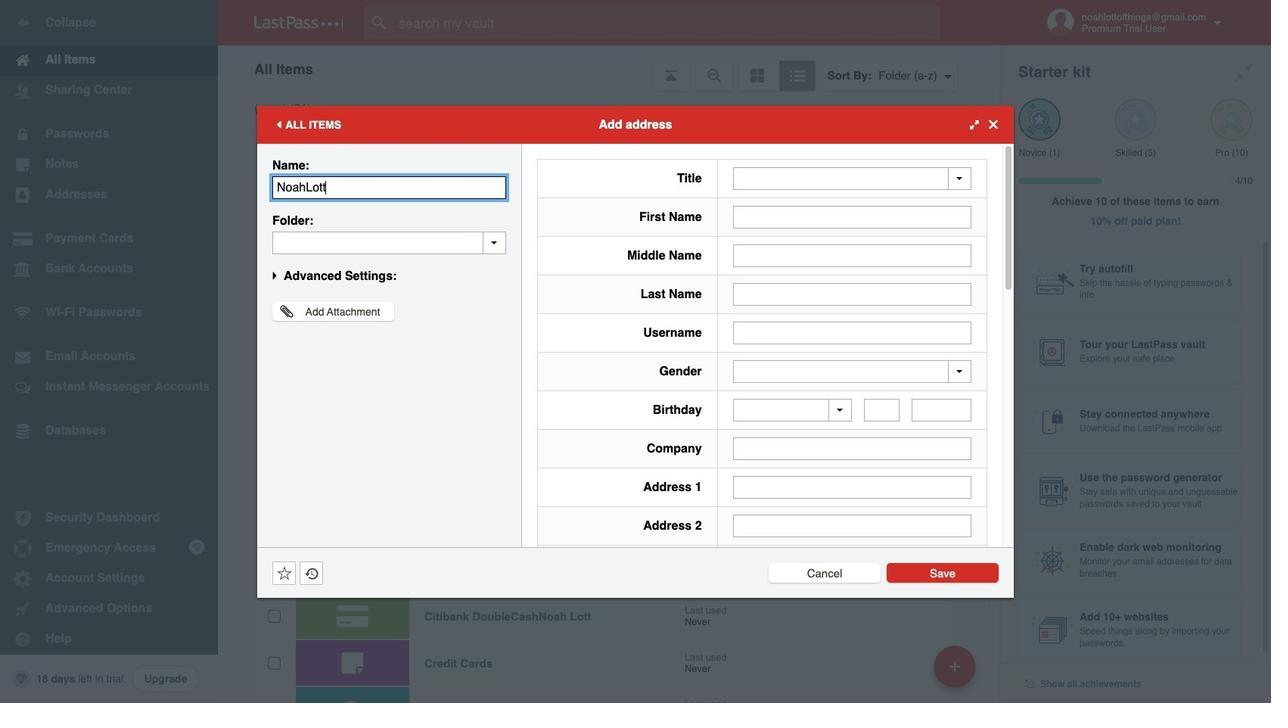 Task type: locate. For each thing, give the bounding box(es) containing it.
new item image
[[950, 661, 961, 672]]

new item navigation
[[929, 641, 986, 703]]

Search search field
[[365, 6, 970, 39]]

dialog
[[257, 106, 1014, 703]]

None text field
[[273, 176, 506, 199], [733, 244, 972, 267], [733, 283, 972, 305], [733, 321, 972, 344], [912, 399, 972, 422], [733, 476, 972, 499], [273, 176, 506, 199], [733, 244, 972, 267], [733, 283, 972, 305], [733, 321, 972, 344], [912, 399, 972, 422], [733, 476, 972, 499]]

None text field
[[733, 206, 972, 228], [273, 231, 506, 254], [865, 399, 900, 422], [733, 438, 972, 460], [733, 515, 972, 538], [733, 206, 972, 228], [273, 231, 506, 254], [865, 399, 900, 422], [733, 438, 972, 460], [733, 515, 972, 538]]

main navigation navigation
[[0, 0, 218, 703]]

lastpass image
[[254, 16, 344, 30]]



Task type: describe. For each thing, give the bounding box(es) containing it.
vault options navigation
[[218, 45, 1001, 91]]

search my vault text field
[[365, 6, 970, 39]]



